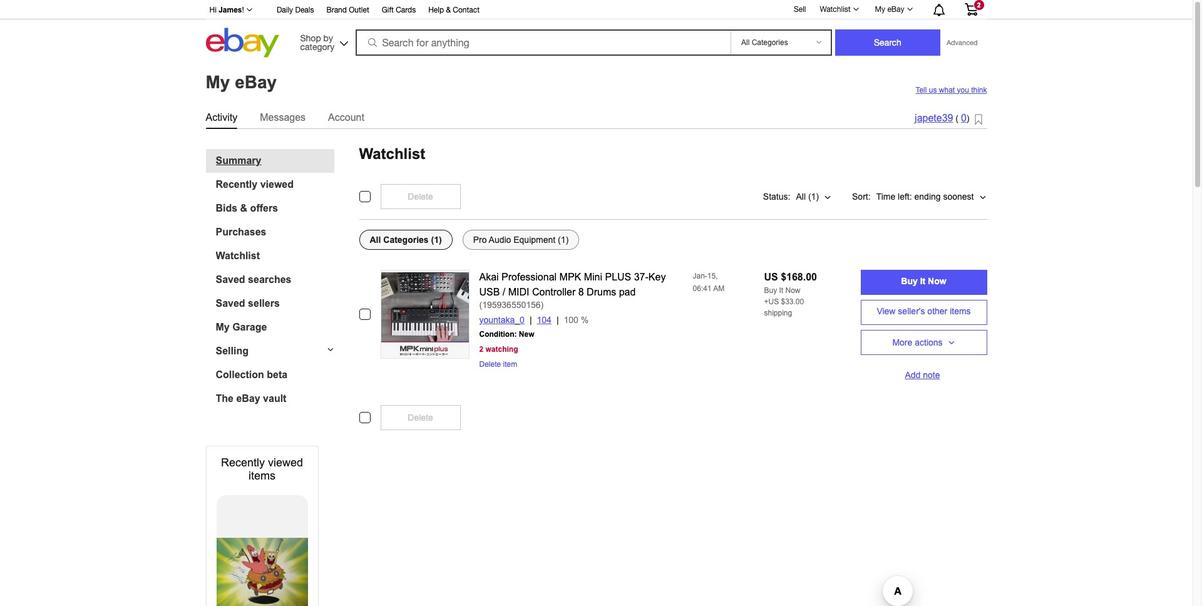 Task type: locate. For each thing, give the bounding box(es) containing it.
saved up saved sellers
[[216, 274, 245, 285]]

am
[[714, 284, 725, 293]]

watchlist for the right watchlist link
[[820, 5, 851, 14]]

) left make this page your my ebay homepage icon
[[967, 114, 970, 124]]

akai professional mpk mini plus 37-key usb / midi controller 8 drums pad link
[[479, 272, 666, 297]]

saved searches link
[[216, 274, 334, 285]]

make this page your my ebay homepage image
[[975, 114, 982, 126]]

seller's
[[898, 306, 925, 316]]

None submit
[[836, 29, 941, 56]]

0 horizontal spatial buy
[[765, 286, 777, 295]]

1 horizontal spatial it
[[921, 276, 926, 286]]

my ebay
[[875, 5, 905, 14], [206, 73, 277, 92]]

1 horizontal spatial my ebay
[[875, 5, 905, 14]]

viewed inside recently viewed items
[[268, 456, 303, 469]]

1 saved from the top
[[216, 274, 245, 285]]

shop by category
[[300, 33, 335, 52]]

watchlist
[[820, 5, 851, 14], [359, 145, 426, 162], [216, 250, 260, 261]]

gift cards
[[382, 6, 416, 14]]

yountaka_0
[[479, 315, 525, 325]]

0 horizontal spatial watchlist link
[[216, 250, 334, 262]]

recently inside recently viewed items
[[221, 456, 265, 469]]

watchlist down purchases
[[216, 250, 260, 261]]

0 vertical spatial 2
[[977, 1, 981, 9]]

add note button
[[861, 360, 987, 385]]

my for my ebay "link"
[[875, 5, 886, 14]]

0 vertical spatial delete
[[408, 191, 433, 201]]

outlet
[[349, 6, 369, 14]]

daily deals link
[[277, 4, 314, 18]]

1 vertical spatial ebay
[[235, 73, 277, 92]]

37-
[[634, 272, 649, 282]]

brand outlet
[[327, 6, 369, 14]]

my inside "link"
[[216, 322, 230, 332]]

& inside the my ebay main content
[[240, 203, 248, 213]]

help & contact
[[429, 6, 480, 14]]

104
[[537, 315, 552, 325]]

us
[[765, 272, 778, 282]]

0 vertical spatial watchlist
[[820, 5, 851, 14]]

0 vertical spatial (
[[956, 114, 959, 124]]

it up $33.00
[[780, 286, 784, 295]]

1 vertical spatial 2
[[479, 345, 484, 354]]

saved searches
[[216, 274, 292, 285]]

0 vertical spatial ebay
[[888, 5, 905, 14]]

1 horizontal spatial &
[[446, 6, 451, 14]]

watchlist right sell link
[[820, 5, 851, 14]]

vault
[[263, 393, 287, 404]]

my ebay link
[[869, 2, 919, 17]]

0 vertical spatial &
[[446, 6, 451, 14]]

bids
[[216, 203, 238, 213]]

sort: time left: ending soonest
[[853, 191, 974, 201]]

deals
[[295, 6, 314, 14]]

gift
[[382, 6, 394, 14]]

1 vertical spatial )
[[541, 300, 544, 310]]

1 horizontal spatial buy
[[902, 276, 918, 286]]

my ebay inside my ebay "link"
[[875, 5, 905, 14]]

1 vertical spatial viewed
[[268, 456, 303, 469]]

0 vertical spatial my ebay
[[875, 5, 905, 14]]

items
[[950, 306, 971, 316], [249, 469, 276, 482]]

0 vertical spatial items
[[950, 306, 971, 316]]

& inside account navigation
[[446, 6, 451, 14]]

1 vertical spatial watchlist
[[359, 145, 426, 162]]

my inside "link"
[[875, 5, 886, 14]]

note
[[923, 370, 941, 380]]

1 vertical spatial my ebay
[[206, 73, 277, 92]]

2 up advanced link
[[977, 1, 981, 9]]

it up view seller's other items
[[921, 276, 926, 286]]

messages link
[[260, 109, 306, 126]]

1 vertical spatial (
[[479, 300, 482, 310]]

akai
[[479, 272, 499, 282]]

now up other
[[928, 276, 947, 286]]

0 horizontal spatial )
[[541, 300, 544, 310]]

view
[[877, 306, 896, 316]]

(1)
[[809, 191, 819, 201]]

1 horizontal spatial now
[[928, 276, 947, 286]]

1 horizontal spatial (
[[956, 114, 959, 124]]

advanced link
[[941, 30, 984, 55]]

0 horizontal spatial my ebay
[[206, 73, 277, 92]]

1 horizontal spatial )
[[967, 114, 970, 124]]

0 horizontal spatial watchlist
[[216, 250, 260, 261]]

) up 104
[[541, 300, 544, 310]]

plus
[[605, 272, 632, 282]]

104 link
[[537, 315, 564, 325]]

viewed for recently viewed
[[260, 179, 294, 189]]

1 horizontal spatial watchlist
[[359, 145, 426, 162]]

0 vertical spatial watchlist link
[[813, 2, 865, 17]]

more actions
[[893, 337, 943, 347]]

2 horizontal spatial watchlist
[[820, 5, 851, 14]]

1 vertical spatial watchlist link
[[216, 250, 334, 262]]

ebay inside "link"
[[888, 5, 905, 14]]

ebay for my ebay "link"
[[888, 5, 905, 14]]

1 vertical spatial delete button
[[381, 405, 461, 430]]

0 vertical spatial my
[[875, 5, 886, 14]]

0 horizontal spatial 2
[[479, 345, 484, 354]]

ebay
[[888, 5, 905, 14], [235, 73, 277, 92], [236, 393, 260, 404]]

& right bids
[[240, 203, 248, 213]]

add
[[905, 370, 921, 380]]

saved for saved searches
[[216, 274, 245, 285]]

saved up my garage
[[216, 298, 245, 308]]

account navigation
[[203, 0, 987, 19]]

delete inside condition: new 2 watching delete item
[[479, 360, 501, 369]]

purchases
[[216, 226, 266, 237]]

1 vertical spatial saved
[[216, 298, 245, 308]]

2 vertical spatial ebay
[[236, 393, 260, 404]]

1 horizontal spatial 2
[[977, 1, 981, 9]]

!
[[242, 6, 244, 14]]

watchlist link right sell link
[[813, 2, 865, 17]]

watchlist down account link
[[359, 145, 426, 162]]

buy
[[902, 276, 918, 286], [765, 286, 777, 295]]

buy inside buy it now 'link'
[[902, 276, 918, 286]]

0 horizontal spatial it
[[780, 286, 784, 295]]

my ebay main content
[[5, 61, 1188, 606]]

tell us what you think link
[[916, 86, 987, 94]]

0 horizontal spatial items
[[249, 469, 276, 482]]

& right help
[[446, 6, 451, 14]]

view seller's other items link
[[861, 300, 987, 325]]

it inside us $168.00 buy it now +us $33.00 shipping
[[780, 286, 784, 295]]

daily
[[277, 6, 293, 14]]

my for my garage "link"
[[216, 322, 230, 332]]

0 vertical spatial recently
[[216, 179, 258, 189]]

1 vertical spatial recently
[[221, 456, 265, 469]]

0 horizontal spatial now
[[786, 286, 801, 295]]

brand outlet link
[[327, 4, 369, 18]]

all
[[796, 191, 806, 201]]

shop by category banner
[[203, 0, 987, 61]]

2 left watching
[[479, 345, 484, 354]]

shop by category button
[[295, 28, 351, 55]]

shipping
[[765, 308, 793, 317]]

buy inside us $168.00 buy it now +us $33.00 shipping
[[765, 286, 777, 295]]

watchlist inside account navigation
[[820, 5, 851, 14]]

collection beta link
[[216, 369, 334, 381]]

0 vertical spatial )
[[967, 114, 970, 124]]

2 vertical spatial delete
[[408, 412, 433, 422]]

now
[[928, 276, 947, 286], [786, 286, 801, 295]]

2 saved from the top
[[216, 298, 245, 308]]

1 vertical spatial items
[[249, 469, 276, 482]]

professional
[[502, 272, 557, 282]]

sort:
[[853, 191, 871, 201]]

help & contact link
[[429, 4, 480, 18]]

now up $33.00
[[786, 286, 801, 295]]

2 vertical spatial watchlist
[[216, 250, 260, 261]]

+us
[[765, 297, 779, 306]]

key
[[649, 272, 666, 282]]

summary link
[[216, 155, 334, 166]]

0 vertical spatial viewed
[[260, 179, 294, 189]]

0 vertical spatial delete button
[[381, 184, 461, 209]]

usb
[[479, 287, 500, 297]]

bids & offers
[[216, 203, 278, 213]]

status:
[[763, 191, 791, 201]]

recently viewed
[[216, 179, 294, 189]]

0 horizontal spatial &
[[240, 203, 248, 213]]

new
[[519, 330, 535, 339]]

$33.00
[[781, 297, 804, 306]]

watchlist link down purchases link
[[216, 250, 334, 262]]

buy up seller's
[[902, 276, 918, 286]]

contact
[[453, 6, 480, 14]]

saved
[[216, 274, 245, 285], [216, 298, 245, 308]]

1 vertical spatial delete
[[479, 360, 501, 369]]

1 vertical spatial &
[[240, 203, 248, 213]]

japete39 ( 0 )
[[915, 113, 970, 124]]

it
[[921, 276, 926, 286], [780, 286, 784, 295]]

( down usb
[[479, 300, 482, 310]]

items inside recently viewed items
[[249, 469, 276, 482]]

/
[[503, 287, 506, 297]]

1 horizontal spatial watchlist link
[[813, 2, 865, 17]]

the
[[216, 393, 234, 404]]

)
[[967, 114, 970, 124], [541, 300, 544, 310]]

0 vertical spatial saved
[[216, 274, 245, 285]]

2 inside "link"
[[977, 1, 981, 9]]

& for offers
[[240, 203, 248, 213]]

2
[[977, 1, 981, 9], [479, 345, 484, 354]]

0 horizontal spatial (
[[479, 300, 482, 310]]

selling button
[[206, 345, 334, 357]]

buy up +us at right
[[765, 286, 777, 295]]

saved sellers
[[216, 298, 280, 308]]

2 vertical spatial my
[[216, 322, 230, 332]]

ebay for the ebay vault link
[[236, 393, 260, 404]]

add note
[[905, 370, 941, 380]]

( left 0 link
[[956, 114, 959, 124]]

Search for anything text field
[[357, 31, 728, 54]]



Task type: describe. For each thing, give the bounding box(es) containing it.
activity link
[[206, 109, 238, 126]]

shop
[[300, 33, 321, 43]]

gift cards link
[[382, 4, 416, 18]]

viewed for recently viewed items
[[268, 456, 303, 469]]

tell us what you think
[[916, 86, 987, 94]]

more
[[893, 337, 913, 347]]

195936550156
[[482, 300, 541, 310]]

15,
[[708, 272, 718, 280]]

) inside japete39 ( 0 )
[[967, 114, 970, 124]]

japete39 link
[[915, 113, 954, 124]]

us $168.00 buy it now +us $33.00 shipping
[[765, 272, 817, 317]]

account link
[[328, 109, 364, 126]]

ending
[[915, 191, 941, 201]]

the ebay vault link
[[216, 393, 334, 404]]

brand
[[327, 6, 347, 14]]

my garage
[[216, 322, 267, 332]]

) inside akai professional mpk mini plus 37-key usb / midi controller 8 drums pad ( 195936550156 )
[[541, 300, 544, 310]]

my garage link
[[216, 322, 334, 333]]

jan-
[[693, 272, 708, 280]]

buy it now link
[[861, 270, 987, 295]]

akai professional mpk mini plus 37-key usb / midi controller 8 drums pad image
[[381, 272, 469, 356]]

( inside akai professional mpk mini plus 37-key usb / midi controller 8 drums pad ( 195936550156 )
[[479, 300, 482, 310]]

saved for saved sellers
[[216, 298, 245, 308]]

condition: new 2 watching delete item
[[479, 330, 535, 369]]

more actions button
[[861, 330, 987, 355]]

recently viewed link
[[216, 179, 334, 190]]

mpk
[[560, 272, 581, 282]]

2 inside condition: new 2 watching delete item
[[479, 345, 484, 354]]

you
[[957, 86, 970, 94]]

delete item button
[[479, 360, 518, 369]]

messages
[[260, 112, 306, 122]]

category
[[300, 42, 335, 52]]

recently for recently viewed items
[[221, 456, 265, 469]]

akai professional mpk mini plus 37-key usb / midi controller 8 drums pad ( 195936550156 )
[[479, 272, 666, 310]]

the ebay vault
[[216, 393, 287, 404]]

status: all (1)
[[763, 191, 819, 201]]

my ebay inside the my ebay main content
[[206, 73, 277, 92]]

drums
[[587, 287, 616, 297]]

buy it now
[[902, 276, 947, 286]]

time
[[877, 191, 896, 201]]

soonest
[[944, 191, 974, 201]]

collection
[[216, 369, 264, 380]]

it inside 'link'
[[921, 276, 926, 286]]

advanced
[[947, 39, 978, 46]]

100 %
[[564, 315, 589, 325]]

garage
[[232, 322, 267, 332]]

all (1) button
[[796, 184, 832, 209]]

account
[[328, 112, 364, 122]]

help
[[429, 6, 444, 14]]

tell
[[916, 86, 927, 94]]

summary
[[216, 155, 261, 166]]

$168.00
[[781, 272, 817, 282]]

japete39
[[915, 113, 954, 124]]

2 delete button from the top
[[381, 405, 461, 430]]

1 horizontal spatial items
[[950, 306, 971, 316]]

pad
[[619, 287, 636, 297]]

recently for recently viewed
[[216, 179, 258, 189]]

time left: ending soonest button
[[876, 184, 987, 209]]

watching
[[486, 345, 518, 354]]

daily deals
[[277, 6, 314, 14]]

controller
[[532, 287, 576, 297]]

selling
[[216, 345, 249, 356]]

searches
[[248, 274, 292, 285]]

left:
[[898, 191, 912, 201]]

what
[[939, 86, 955, 94]]

actions
[[915, 337, 943, 347]]

by
[[324, 33, 333, 43]]

& for contact
[[446, 6, 451, 14]]

1 vertical spatial my
[[206, 73, 230, 92]]

now inside us $168.00 buy it now +us $33.00 shipping
[[786, 286, 801, 295]]

mini
[[584, 272, 603, 282]]

beta
[[267, 369, 288, 380]]

( inside japete39 ( 0 )
[[956, 114, 959, 124]]

think
[[972, 86, 987, 94]]

activity
[[206, 112, 238, 122]]

0
[[961, 113, 967, 124]]

condition:
[[479, 330, 517, 339]]

purchases link
[[216, 226, 334, 238]]

sell link
[[789, 5, 812, 14]]

1 delete button from the top
[[381, 184, 461, 209]]

yountaka_0 link
[[479, 315, 537, 325]]

2 link
[[957, 0, 986, 18]]

100
[[564, 315, 579, 325]]

us
[[929, 86, 937, 94]]

now inside buy it now 'link'
[[928, 276, 947, 286]]

watchlist for left watchlist link
[[216, 250, 260, 261]]

offers
[[250, 203, 278, 213]]

sellers
[[248, 298, 280, 308]]

none submit inside the shop by category banner
[[836, 29, 941, 56]]



Task type: vqa. For each thing, say whether or not it's contained in the screenshot.
Recently in the recently viewed items
yes



